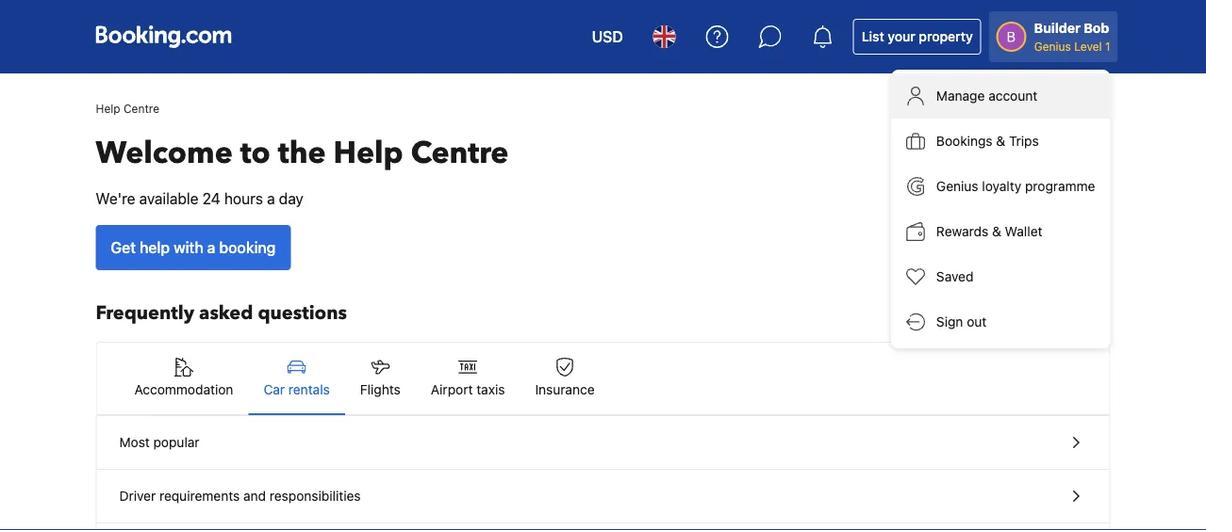 Task type: describe. For each thing, give the bounding box(es) containing it.
0 horizontal spatial help
[[96, 102, 120, 115]]

list
[[862, 29, 884, 44]]

usd
[[592, 28, 623, 46]]

rewards
[[936, 224, 988, 240]]

property
[[919, 29, 973, 44]]

airport taxis
[[431, 382, 505, 398]]

genius loyalty programme link
[[891, 164, 1110, 209]]

we're available 24 hours a day
[[96, 190, 304, 208]]

1
[[1105, 40, 1110, 53]]

a inside button
[[207, 239, 215, 257]]

insurance button
[[520, 343, 610, 415]]

help centre
[[96, 102, 159, 115]]

genius inside "link"
[[936, 179, 978, 194]]

rentals
[[288, 382, 330, 398]]

day
[[279, 190, 304, 208]]

help
[[140, 239, 170, 257]]

genius inside builder bob genius level 1
[[1034, 40, 1071, 53]]

and
[[243, 489, 266, 505]]

& for trips
[[996, 133, 1005, 149]]

driver requirements and responsibilities button
[[97, 471, 1109, 524]]

bob
[[1084, 20, 1109, 36]]

most popular button
[[97, 417, 1109, 471]]

most popular
[[119, 435, 200, 451]]

questions
[[258, 301, 347, 327]]

rewards & wallet link
[[891, 209, 1110, 255]]

driver requirements and responsibilities
[[119, 489, 361, 505]]

bookings
[[936, 133, 993, 149]]

list your property link
[[853, 19, 981, 55]]

airport
[[431, 382, 473, 398]]

asked
[[199, 301, 253, 327]]

saved link
[[891, 255, 1110, 300]]

most
[[119, 435, 150, 451]]

sign out button
[[891, 300, 1110, 345]]

builder
[[1034, 20, 1081, 36]]

saved
[[936, 269, 974, 285]]

booking.com online hotel reservations image
[[96, 25, 232, 48]]

booking
[[219, 239, 276, 257]]

rewards & wallet
[[936, 224, 1042, 240]]

wallet
[[1005, 224, 1042, 240]]

frequently
[[96, 301, 194, 327]]

out
[[967, 314, 987, 330]]

loyalty
[[982, 179, 1021, 194]]



Task type: vqa. For each thing, say whether or not it's contained in the screenshot.
requirements
yes



Task type: locate. For each thing, give the bounding box(es) containing it.
1 vertical spatial &
[[992, 224, 1001, 240]]

& left 'wallet'
[[992, 224, 1001, 240]]

sign
[[936, 314, 963, 330]]

car rentals
[[264, 382, 330, 398]]

manage
[[936, 88, 985, 104]]

genius
[[1034, 40, 1071, 53], [936, 179, 978, 194]]

flights
[[360, 382, 401, 398]]

usd button
[[580, 14, 634, 59]]

1 vertical spatial centre
[[411, 133, 509, 174]]

0 vertical spatial a
[[267, 190, 275, 208]]

get help with a booking
[[111, 239, 276, 257]]

get help with a booking button
[[96, 225, 291, 271]]

1 horizontal spatial help
[[333, 133, 403, 174]]

tab list
[[97, 343, 1109, 417]]

manage account link
[[891, 74, 1110, 119]]

get
[[111, 239, 136, 257]]

car rentals button
[[248, 343, 345, 415]]

tab list containing accommodation
[[97, 343, 1109, 417]]

1 horizontal spatial centre
[[411, 133, 509, 174]]

level
[[1074, 40, 1102, 53]]

0 horizontal spatial a
[[207, 239, 215, 257]]

0 horizontal spatial centre
[[124, 102, 159, 115]]

&
[[996, 133, 1005, 149], [992, 224, 1001, 240]]

welcome
[[96, 133, 233, 174]]

trips
[[1009, 133, 1039, 149]]

welcome to the help centre
[[96, 133, 509, 174]]

list your property
[[862, 29, 973, 44]]

& inside "link"
[[992, 224, 1001, 240]]

builder bob genius level 1
[[1034, 20, 1110, 53]]

accommodation button
[[119, 343, 248, 415]]

a right 'with'
[[207, 239, 215, 257]]

help
[[96, 102, 120, 115], [333, 133, 403, 174]]

popular
[[153, 435, 200, 451]]

to
[[240, 133, 270, 174]]

we're
[[96, 190, 135, 208]]

manage account
[[936, 88, 1038, 104]]

airport taxis button
[[416, 343, 520, 415]]

genius down 'builder' on the right top of the page
[[1034, 40, 1071, 53]]

1 horizontal spatial a
[[267, 190, 275, 208]]

genius left loyalty
[[936, 179, 978, 194]]

your
[[888, 29, 915, 44]]

programme
[[1025, 179, 1095, 194]]

account
[[988, 88, 1038, 104]]

a
[[267, 190, 275, 208], [207, 239, 215, 257]]

0 vertical spatial help
[[96, 102, 120, 115]]

taxis
[[476, 382, 505, 398]]

genius loyalty programme
[[936, 179, 1095, 194]]

a left day
[[267, 190, 275, 208]]

accommodation
[[134, 382, 233, 398]]

centre
[[124, 102, 159, 115], [411, 133, 509, 174]]

frequently asked questions
[[96, 301, 347, 327]]

0 vertical spatial centre
[[124, 102, 159, 115]]

& left trips on the top
[[996, 133, 1005, 149]]

& for wallet
[[992, 224, 1001, 240]]

0 vertical spatial &
[[996, 133, 1005, 149]]

help up welcome
[[96, 102, 120, 115]]

hours
[[224, 190, 263, 208]]

flights button
[[345, 343, 416, 415]]

1 vertical spatial genius
[[936, 179, 978, 194]]

1 horizontal spatial genius
[[1034, 40, 1071, 53]]

0 vertical spatial genius
[[1034, 40, 1071, 53]]

help right the at the left of page
[[333, 133, 403, 174]]

sign out
[[936, 314, 987, 330]]

the
[[278, 133, 326, 174]]

driver
[[119, 489, 156, 505]]

responsibilities
[[270, 489, 361, 505]]

car
[[264, 382, 285, 398]]

bookings & trips
[[936, 133, 1039, 149]]

insurance
[[535, 382, 595, 398]]

24
[[202, 190, 220, 208]]

with
[[174, 239, 203, 257]]

1 vertical spatial help
[[333, 133, 403, 174]]

available
[[139, 190, 198, 208]]

0 horizontal spatial genius
[[936, 179, 978, 194]]

1 vertical spatial a
[[207, 239, 215, 257]]

bookings & trips link
[[891, 119, 1110, 164]]

requirements
[[159, 489, 240, 505]]



